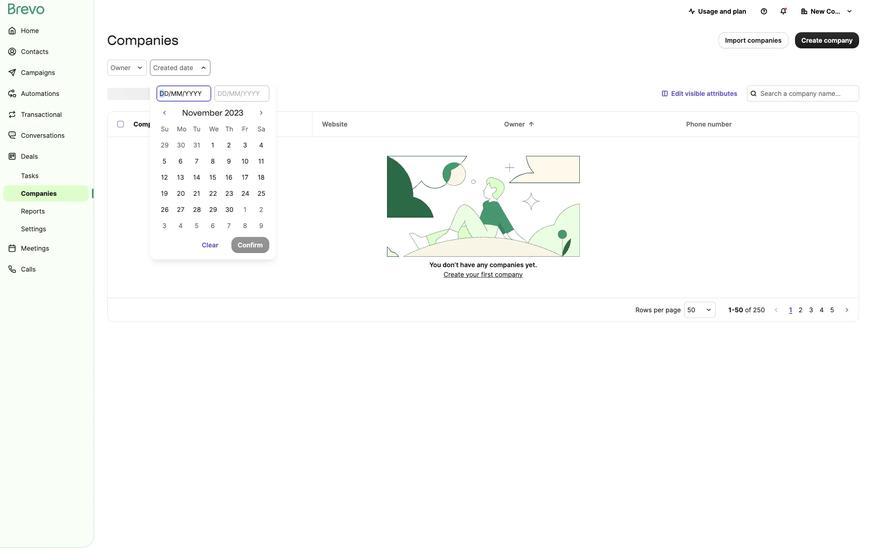 Task type: vqa. For each thing, say whether or not it's contained in the screenshot.
The on the top right
no



Task type: locate. For each thing, give the bounding box(es) containing it.
0 horizontal spatial create
[[444, 270, 464, 278]]

5 for 5 button
[[830, 306, 834, 314]]

0 vertical spatial 30
[[177, 141, 185, 149]]

2 vertical spatial 3
[[809, 306, 813, 314]]

saturday, 9 december 2023 cell
[[259, 222, 263, 230]]

2 right 1 button on the bottom of the page
[[799, 306, 803, 314]]

30 inside cell
[[225, 206, 233, 214]]

2 vertical spatial 4
[[820, 306, 824, 314]]

sunday, 19 november 2023 cell
[[156, 185, 173, 202]]

0 horizontal spatial 2
[[227, 141, 231, 149]]

monday, 30 october 2023 cell
[[177, 141, 185, 149]]

thursday, 30 november 2023 cell
[[221, 202, 237, 218]]

1 vertical spatial owner
[[504, 120, 525, 128]]

2 horizontal spatial 1
[[789, 306, 792, 314]]

0 horizontal spatial 6
[[179, 157, 183, 165]]

reports link
[[3, 203, 89, 219]]

5 inside 5 button
[[830, 306, 834, 314]]

owner inside owner popup button
[[110, 64, 131, 72]]

company right 'first'
[[495, 270, 523, 278]]

0 vertical spatial companies
[[748, 36, 782, 44]]

1 horizontal spatial 29
[[209, 206, 217, 214]]

1 vertical spatial 6
[[211, 222, 215, 230]]

3 left monday, 4 december 2023 cell on the top left of page
[[162, 222, 167, 230]]

2 inside cell
[[227, 141, 231, 149]]

tuesday, 14 november 2023 cell
[[189, 169, 205, 185]]

company down new company
[[824, 36, 853, 44]]

3 right the 2 "button"
[[809, 306, 813, 314]]

3 left saturday, 4 november 2023 cell
[[243, 141, 247, 149]]

23
[[225, 190, 233, 198]]

and
[[720, 7, 731, 15]]

name
[[165, 120, 183, 128]]

1 vertical spatial 8
[[243, 222, 247, 230]]

29 inside cell
[[209, 206, 217, 214]]

2 horizontal spatial 4
[[820, 306, 824, 314]]

company
[[826, 7, 856, 15], [133, 120, 164, 128]]

usage and plan
[[698, 7, 746, 15]]

5 row from the top
[[156, 185, 269, 202]]

0 vertical spatial 6
[[179, 157, 183, 165]]

2 right wednesday, 1 november 2023 cell
[[227, 141, 231, 149]]

1 horizontal spatial 3
[[243, 141, 247, 149]]

meetings
[[21, 244, 49, 252]]

conversations
[[21, 131, 65, 140]]

row group containing 29
[[156, 137, 269, 234]]

29 down su
[[161, 141, 169, 149]]

create down the don't
[[444, 270, 464, 278]]

2 for the 2 "button"
[[799, 306, 803, 314]]

companies link
[[3, 185, 89, 202]]

0 vertical spatial 4
[[259, 141, 263, 149]]

9 right wednesday, 8 november 2023 cell
[[227, 157, 231, 165]]

0 vertical spatial 3
[[243, 141, 247, 149]]

3 for sunday, 3 december 2023 cell at left
[[162, 222, 167, 230]]

0 horizontal spatial company
[[495, 270, 523, 278]]

1 vertical spatial 7
[[227, 222, 231, 230]]

0 vertical spatial 5
[[162, 157, 166, 165]]

first
[[481, 270, 493, 278]]

1 inside button
[[789, 306, 792, 314]]

0 vertical spatial companies
[[107, 33, 178, 48]]

1 horizontal spatial 2
[[259, 206, 263, 214]]

0 horizontal spatial 5
[[162, 157, 166, 165]]

11
[[258, 157, 264, 165]]

6 for monday, 6 november 2023 cell
[[179, 157, 183, 165]]

create down new
[[802, 36, 823, 44]]

settings link
[[3, 221, 89, 237]]

companies inside you don't have any companies yet. create your first company
[[490, 261, 524, 269]]

9 for thursday, 9 november 2023 cell
[[227, 157, 231, 165]]

0 horizontal spatial 30
[[177, 141, 185, 149]]

4 for saturday, 4 november 2023 cell
[[259, 141, 263, 149]]

7 row from the top
[[156, 218, 269, 234]]

1 right "tuesday, 31 october 2023" 'cell'
[[211, 141, 214, 149]]

import companies
[[725, 36, 782, 44]]

company
[[824, 36, 853, 44], [495, 270, 523, 278]]

4
[[259, 141, 263, 149], [179, 222, 183, 230], [820, 306, 824, 314]]

0 horizontal spatial 29
[[161, 141, 169, 149]]

sa
[[258, 125, 265, 133]]

1 vertical spatial 30
[[225, 206, 233, 214]]

1 horizontal spatial 9
[[259, 222, 263, 230]]

contacts
[[21, 48, 49, 56]]

4 for 4 button
[[820, 306, 824, 314]]

0 vertical spatial 8
[[211, 157, 215, 165]]

6
[[179, 157, 183, 165], [211, 222, 215, 230]]

companies inside button
[[748, 36, 782, 44]]

calls
[[21, 265, 36, 273]]

row containing 19
[[156, 185, 269, 202]]

1 left saturday, 2 december 2023 cell
[[244, 206, 247, 214]]

2 horizontal spatial 5
[[830, 306, 834, 314]]

companies up 'first'
[[490, 261, 524, 269]]

1 vertical spatial 5
[[195, 222, 199, 230]]

th
[[225, 125, 233, 133]]

4 inside saturday, 4 november 2023 cell
[[259, 141, 263, 149]]

5 inside sunday, 5 november 2023 cell
[[162, 157, 166, 165]]

edit visible attributes
[[671, 90, 737, 98]]

5
[[162, 157, 166, 165], [195, 222, 199, 230], [830, 306, 834, 314]]

settings
[[21, 225, 46, 233]]

0 horizontal spatial companies
[[21, 190, 57, 198]]

1 horizontal spatial 1
[[244, 206, 247, 214]]

2 row from the top
[[156, 137, 269, 153]]

phone number
[[686, 120, 732, 128]]

create company button
[[795, 32, 859, 48]]

row group
[[156, 137, 269, 234]]

1 horizontal spatial 4
[[259, 141, 263, 149]]

0 vertical spatial 1
[[211, 141, 214, 149]]

don't
[[443, 261, 459, 269]]

1 vertical spatial 2
[[259, 206, 263, 214]]

0 vertical spatial company
[[824, 36, 853, 44]]

company inside button
[[824, 36, 853, 44]]

1 horizontal spatial 8
[[243, 222, 247, 230]]

wednesday, 29 november 2023 cell
[[205, 202, 221, 218]]

companies right import
[[748, 36, 782, 44]]

0 horizontal spatial companies
[[490, 261, 524, 269]]

edit
[[671, 90, 683, 98]]

companies up reports
[[21, 190, 57, 198]]

3 inside button
[[809, 306, 813, 314]]

2 horizontal spatial 3
[[809, 306, 813, 314]]

7 right the wednesday, 6 december 2023 cell
[[227, 222, 231, 230]]

1 left the 2 "button"
[[789, 306, 792, 314]]

1 horizontal spatial companies
[[748, 36, 782, 44]]

2 vertical spatial 1
[[789, 306, 792, 314]]

row containing 29
[[156, 137, 269, 153]]

automations
[[21, 90, 59, 98]]

friday, 3 november 2023 cell
[[237, 137, 253, 153]]

2 vertical spatial 5
[[830, 306, 834, 314]]

conversations link
[[3, 126, 89, 145]]

2
[[227, 141, 231, 149], [259, 206, 263, 214], [799, 306, 803, 314]]

6 row from the top
[[156, 202, 269, 218]]

7
[[195, 157, 199, 165], [227, 222, 231, 230]]

1 vertical spatial 3
[[162, 222, 167, 230]]

edit visible attributes button
[[655, 85, 744, 102]]

4 up 11
[[259, 141, 263, 149]]

29 for sunday, 29 october 2023 cell
[[161, 141, 169, 149]]

1 vertical spatial 1
[[244, 206, 247, 214]]

8 inside cell
[[211, 157, 215, 165]]

250
[[753, 306, 765, 314]]

0 horizontal spatial 8
[[211, 157, 215, 165]]

8 left saturday, 9 december 2023 cell on the left
[[243, 222, 247, 230]]

0 horizontal spatial owner
[[110, 64, 131, 72]]

7 inside cell
[[195, 157, 199, 165]]

sunday, 26 november 2023 cell
[[156, 202, 173, 218]]

1 horizontal spatial company
[[826, 7, 856, 15]]

8 left thursday, 9 november 2023 cell
[[211, 157, 215, 165]]

friday, 8 december 2023 cell
[[243, 222, 247, 230]]

1 inside cell
[[211, 141, 214, 149]]

1 horizontal spatial create
[[802, 36, 823, 44]]

DD/MM/YYYY text field
[[156, 85, 211, 102]]

4 inside 4 button
[[820, 306, 824, 314]]

1-50 of 250
[[729, 306, 765, 314]]

6 left thursday, 7 december 2023 cell
[[211, 222, 215, 230]]

2 vertical spatial 2
[[799, 306, 803, 314]]

3 row from the top
[[156, 153, 269, 169]]

8
[[211, 157, 215, 165], [243, 222, 247, 230]]

row
[[156, 121, 269, 137], [156, 137, 269, 153], [156, 153, 269, 169], [156, 169, 269, 185], [156, 185, 269, 202], [156, 202, 269, 218], [156, 218, 269, 234]]

30 for monday, 30 october 2023 cell
[[177, 141, 185, 149]]

1 vertical spatial 9
[[259, 222, 263, 230]]

campaigns link
[[3, 63, 89, 82]]

6 inside monday, 6 november 2023 cell
[[179, 157, 183, 165]]

29 left thursday, 30 november 2023 cell
[[209, 206, 217, 214]]

0 vertical spatial 29
[[161, 141, 169, 149]]

0 vertical spatial 7
[[195, 157, 199, 165]]

2 down saturday, 25 november 2023 cell
[[259, 206, 263, 214]]

3 inside cell
[[243, 141, 247, 149]]

1 horizontal spatial 7
[[227, 222, 231, 230]]

30 for thursday, 30 november 2023 cell
[[225, 206, 233, 214]]

row containing 12
[[156, 169, 269, 185]]

1 for wednesday, 1 november 2023 cell
[[211, 141, 214, 149]]

7 for "tuesday, 7 november 2023" cell
[[195, 157, 199, 165]]

0 horizontal spatial 7
[[195, 157, 199, 165]]

company right new
[[826, 7, 856, 15]]

3
[[243, 141, 247, 149], [162, 222, 167, 230], [809, 306, 813, 314]]

1 horizontal spatial 5
[[195, 222, 199, 230]]

saturday, 4 november 2023 cell
[[253, 137, 269, 153]]

6 right sunday, 5 november 2023 cell
[[179, 157, 183, 165]]

thursday, 2 november 2023 cell
[[221, 137, 237, 153]]

1 row from the top
[[156, 121, 269, 137]]

6 for the wednesday, 6 december 2023 cell
[[211, 222, 215, 230]]

0 vertical spatial create
[[802, 36, 823, 44]]

1 horizontal spatial company
[[824, 36, 853, 44]]

4 left "tuesday, 5 december 2023" 'cell' on the top left of the page
[[179, 222, 183, 230]]

1 horizontal spatial 30
[[225, 206, 233, 214]]

yet.
[[525, 261, 537, 269]]

1 vertical spatial 4
[[179, 222, 183, 230]]

9
[[227, 157, 231, 165], [259, 222, 263, 230]]

companies up owner popup button
[[107, 33, 178, 48]]

0 horizontal spatial 50
[[687, 306, 695, 314]]

0 horizontal spatial 4
[[179, 222, 183, 230]]

monday, 4 december 2023 cell
[[179, 222, 183, 230]]

1 vertical spatial 29
[[209, 206, 217, 214]]

1 vertical spatial company
[[133, 120, 164, 128]]

friday, 17 november 2023 cell
[[237, 169, 253, 185]]

confirm
[[238, 241, 263, 249]]

thursday, 9 november 2023 cell
[[221, 153, 237, 169]]

2 inside "button"
[[799, 306, 803, 314]]

4 row from the top
[[156, 169, 269, 185]]

1 horizontal spatial 50
[[735, 306, 743, 314]]

companies inside 'link'
[[21, 190, 57, 198]]

29
[[161, 141, 169, 149], [209, 206, 217, 214]]

9 inside thursday, 9 november 2023 cell
[[227, 157, 231, 165]]

9 right friday, 8 december 2023 cell
[[259, 222, 263, 230]]

company name
[[133, 120, 183, 128]]

4 left 5 button
[[820, 306, 824, 314]]

3 for friday, 3 november 2023 cell
[[243, 141, 247, 149]]

0 vertical spatial 2
[[227, 141, 231, 149]]

50
[[687, 306, 695, 314], [735, 306, 743, 314]]

50 right page
[[687, 306, 695, 314]]

import companies button
[[718, 32, 789, 48]]

5 right monday, 4 december 2023 cell on the top left of page
[[195, 222, 199, 230]]

0 horizontal spatial 9
[[227, 157, 231, 165]]

30 left friday, 1 december 2023 cell
[[225, 206, 233, 214]]

thursday, 7 december 2023 cell
[[227, 222, 231, 230]]

21
[[193, 190, 200, 198]]

calls link
[[3, 260, 89, 279]]

friday, 1 december 2023 cell
[[244, 206, 247, 214]]

thursday, 16 november 2023 cell
[[221, 169, 237, 185]]

30 left "tuesday, 31 october 2023" 'cell'
[[177, 141, 185, 149]]

tuesday, 7 november 2023 cell
[[189, 153, 205, 169]]

saturday, 25 november 2023 cell
[[253, 185, 269, 202]]

you don't have any companies yet. create your first company
[[429, 261, 537, 278]]

1 horizontal spatial 6
[[211, 222, 215, 230]]

0 vertical spatial owner
[[110, 64, 131, 72]]

1 horizontal spatial owner
[[504, 120, 525, 128]]

5 up 12
[[162, 157, 166, 165]]

company left name
[[133, 120, 164, 128]]

1 vertical spatial companies
[[21, 190, 57, 198]]

create
[[802, 36, 823, 44], [444, 270, 464, 278]]

0 vertical spatial 9
[[227, 157, 231, 165]]

confirm button
[[231, 237, 269, 253]]

owner
[[110, 64, 131, 72], [504, 120, 525, 128]]

1 button
[[788, 304, 794, 316]]

1 vertical spatial companies
[[490, 261, 524, 269]]

1 vertical spatial company
[[495, 270, 523, 278]]

1 50 from the left
[[687, 306, 695, 314]]

0 horizontal spatial 3
[[162, 222, 167, 230]]

0 horizontal spatial 1
[[211, 141, 214, 149]]

19
[[161, 190, 168, 198]]

7 right monday, 6 november 2023 cell
[[195, 157, 199, 165]]

0 vertical spatial company
[[826, 7, 856, 15]]

1
[[211, 141, 214, 149], [244, 206, 247, 214], [789, 306, 792, 314]]

50 left of
[[735, 306, 743, 314]]

10
[[242, 157, 249, 165]]

5 right 4 button
[[830, 306, 834, 314]]

8 for friday, 8 december 2023 cell
[[243, 222, 247, 230]]

1 vertical spatial create
[[444, 270, 464, 278]]

2 horizontal spatial 2
[[799, 306, 803, 314]]

5 for sunday, 5 november 2023 cell
[[162, 157, 166, 165]]



Task type: describe. For each thing, give the bounding box(es) containing it.
1 for 1 button on the bottom of the page
[[789, 306, 792, 314]]

you
[[429, 261, 441, 269]]

meetings link
[[3, 239, 89, 258]]

wednesday, 1 november 2023 cell
[[205, 137, 221, 153]]

tasks link
[[3, 168, 89, 184]]

tuesday, 28 november 2023 cell
[[189, 202, 205, 218]]

Search a company name... search field
[[747, 85, 859, 102]]

deals
[[21, 152, 38, 160]]

tuesday, 31 october 2023 cell
[[193, 141, 200, 149]]

owner button
[[107, 60, 147, 76]]

usage
[[698, 7, 718, 15]]

company inside you don't have any companies yet. create your first company
[[495, 270, 523, 278]]

number
[[708, 120, 732, 128]]

rows per page
[[636, 306, 681, 314]]

50 button
[[684, 302, 716, 318]]

2023
[[225, 108, 243, 118]]

tuesday, 21 november 2023 cell
[[189, 185, 205, 202]]

17
[[242, 173, 248, 181]]

mo
[[177, 125, 187, 133]]

18
[[258, 173, 265, 181]]

created date
[[153, 64, 193, 72]]

14
[[193, 173, 200, 181]]

27
[[177, 206, 185, 214]]

create inside you don't have any companies yet. create your first company
[[444, 270, 464, 278]]

sunday, 5 november 2023 cell
[[156, 153, 173, 169]]

saturday, 11 november 2023 cell
[[253, 153, 269, 169]]

import
[[725, 36, 746, 44]]

2 50 from the left
[[735, 306, 743, 314]]

wednesday, 22 november 2023 cell
[[205, 185, 221, 202]]

50 inside popup button
[[687, 306, 695, 314]]

7 for thursday, 7 december 2023 cell
[[227, 222, 231, 230]]

deals link
[[3, 147, 89, 166]]

1 for friday, 1 december 2023 cell
[[244, 206, 247, 214]]

tuesday, 5 december 2023 cell
[[195, 222, 199, 230]]

31
[[193, 141, 200, 149]]

new
[[811, 7, 825, 15]]

usage and plan button
[[682, 3, 753, 19]]

clear button
[[195, 237, 225, 253]]

16
[[225, 173, 232, 181]]

sunday, 29 october 2023 cell
[[161, 141, 169, 149]]

8 for wednesday, 8 november 2023 cell
[[211, 157, 215, 165]]

new company button
[[795, 3, 859, 19]]

attributes
[[707, 90, 737, 98]]

transactional
[[21, 110, 62, 119]]

create inside button
[[802, 36, 823, 44]]

home
[[21, 27, 39, 35]]

fr
[[242, 125, 248, 133]]

rows
[[636, 306, 652, 314]]

5 for "tuesday, 5 december 2023" 'cell' on the top left of the page
[[195, 222, 199, 230]]

1 horizontal spatial companies
[[107, 33, 178, 48]]

5 button
[[829, 304, 836, 316]]

26
[[161, 206, 169, 214]]

reports
[[21, 207, 45, 215]]

tasks
[[21, 172, 39, 180]]

campaigns
[[21, 69, 55, 77]]

company inside button
[[826, 7, 856, 15]]

monday, 27 november 2023 cell
[[173, 202, 189, 218]]

20
[[177, 190, 185, 198]]

sunday, 12 november 2023 cell
[[156, 169, 173, 185]]

date
[[179, 64, 193, 72]]

13
[[177, 173, 184, 181]]

wednesday, 8 november 2023 cell
[[205, 153, 221, 169]]

monday, 6 november 2023 cell
[[173, 153, 189, 169]]

your
[[466, 270, 479, 278]]

sunday, 3 december 2023 cell
[[162, 222, 167, 230]]

12
[[161, 173, 168, 181]]

website
[[322, 120, 348, 128]]

per
[[654, 306, 664, 314]]

29 for the wednesday, 29 november 2023 cell
[[209, 206, 217, 214]]

create company
[[802, 36, 853, 44]]

plan
[[733, 7, 746, 15]]

monday, 13 november 2023 cell
[[173, 169, 189, 185]]

1-
[[729, 306, 735, 314]]

november 2023
[[182, 108, 243, 118]]

2 button
[[797, 304, 804, 316]]

2 for 'thursday, 2 november 2023' cell
[[227, 141, 231, 149]]

wednesday, 15 november 2023 cell
[[205, 169, 221, 185]]

automations link
[[3, 84, 89, 103]]

new company
[[811, 7, 856, 15]]

friday, 10 november 2023 cell
[[237, 153, 253, 169]]

wednesday, 6 december 2023 cell
[[211, 222, 215, 230]]

november 2023 grid
[[156, 108, 269, 234]]

monday, 20 november 2023 cell
[[173, 185, 189, 202]]

28
[[193, 206, 201, 214]]

created date button
[[150, 60, 210, 76]]

row containing su
[[156, 121, 269, 137]]

visible
[[685, 90, 705, 98]]

home link
[[3, 21, 89, 40]]

3 button
[[808, 304, 815, 316]]

transactional link
[[3, 105, 89, 124]]

15
[[209, 173, 216, 181]]

4 for monday, 4 december 2023 cell on the top left of page
[[179, 222, 183, 230]]

have
[[460, 261, 475, 269]]

row containing 26
[[156, 202, 269, 218]]

thursday, 23 november 2023 cell
[[221, 185, 237, 202]]

page
[[666, 306, 681, 314]]

phone
[[686, 120, 706, 128]]

any
[[477, 261, 488, 269]]

24
[[241, 190, 249, 198]]

9 for saturday, 9 december 2023 cell on the left
[[259, 222, 263, 230]]

3 for 3 button
[[809, 306, 813, 314]]

saturday, 2 december 2023 cell
[[259, 206, 263, 214]]

2 for saturday, 2 december 2023 cell
[[259, 206, 263, 214]]

row containing 3
[[156, 218, 269, 234]]

up image
[[528, 121, 535, 127]]

november
[[182, 108, 223, 118]]

of
[[745, 306, 751, 314]]

friday, 24 november 2023 cell
[[237, 185, 253, 202]]

4 button
[[818, 304, 826, 316]]

saturday, 18 november 2023 cell
[[253, 169, 269, 185]]

created
[[153, 64, 178, 72]]

22
[[209, 190, 217, 198]]

we
[[209, 125, 219, 133]]

row containing 5
[[156, 153, 269, 169]]

tu
[[193, 125, 200, 133]]

25
[[258, 190, 265, 198]]

0 horizontal spatial company
[[133, 120, 164, 128]]

su
[[161, 125, 169, 133]]



